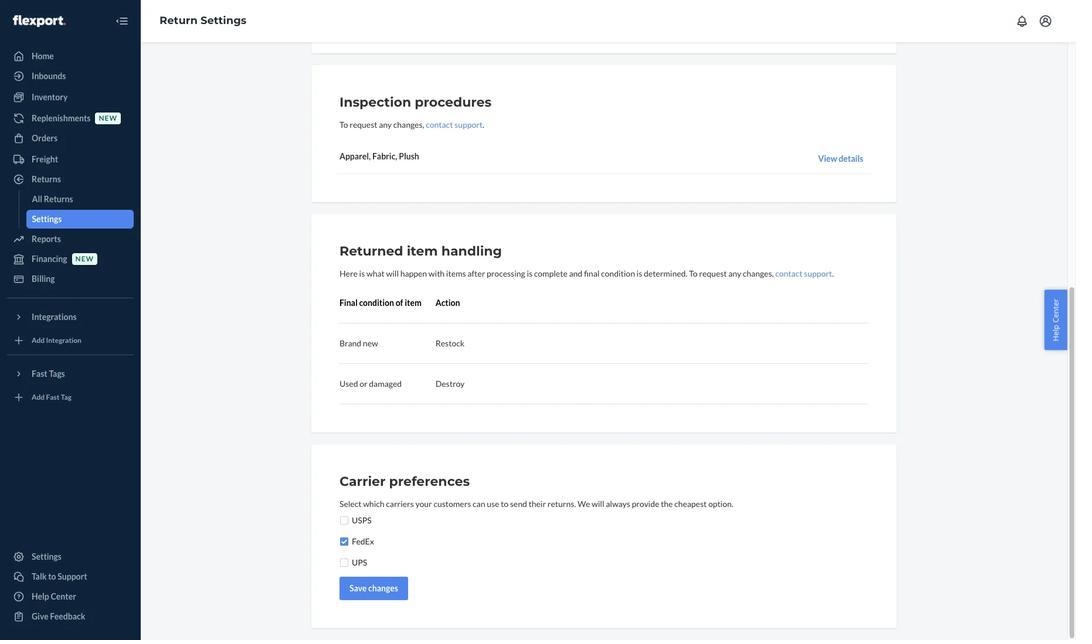 Task type: describe. For each thing, give the bounding box(es) containing it.
can
[[473, 499, 485, 509]]

0 vertical spatial contact
[[426, 120, 453, 130]]

1 vertical spatial settings
[[32, 214, 62, 224]]

destroy
[[436, 379, 465, 389]]

add integration
[[32, 336, 81, 345]]

integrations button
[[7, 308, 134, 327]]

0 horizontal spatial any
[[379, 120, 392, 130]]

1 vertical spatial center
[[51, 592, 76, 602]]

final
[[584, 269, 600, 279]]

items
[[446, 269, 466, 279]]

use
[[487, 499, 499, 509]]

of
[[396, 298, 403, 308]]

inventory link
[[7, 88, 134, 107]]

reports
[[32, 234, 61, 244]]

close navigation image
[[115, 14, 129, 28]]

here
[[340, 269, 358, 279]]

apparel, fabric, plush
[[340, 151, 419, 161]]

0 horizontal spatial request
[[350, 120, 377, 130]]

open account menu image
[[1039, 14, 1053, 28]]

save changes button
[[340, 577, 408, 601]]

return settings
[[160, 14, 247, 27]]

1 vertical spatial fast
[[46, 393, 60, 402]]

help inside button
[[1051, 325, 1061, 342]]

freight
[[32, 154, 58, 164]]

send
[[510, 499, 527, 509]]

final
[[340, 298, 358, 308]]

add fast tag link
[[7, 388, 134, 407]]

always
[[606, 499, 630, 509]]

0 horizontal spatial to
[[340, 120, 348, 130]]

all
[[32, 194, 42, 204]]

preferences
[[389, 474, 470, 490]]

0 vertical spatial settings link
[[26, 210, 134, 229]]

give feedback button
[[7, 608, 134, 626]]

with
[[429, 269, 445, 279]]

1 horizontal spatial any
[[729, 269, 741, 279]]

new for replenishments
[[99, 114, 117, 123]]

home
[[32, 51, 54, 61]]

customers
[[434, 499, 471, 509]]

all returns
[[32, 194, 73, 204]]

talk to support button
[[7, 568, 134, 587]]

add for add integration
[[32, 336, 45, 345]]

0 vertical spatial settings
[[201, 14, 247, 27]]

final condition of item
[[340, 298, 422, 308]]

0 vertical spatial support
[[455, 120, 483, 130]]

add fast tag
[[32, 393, 72, 402]]

we
[[578, 499, 590, 509]]

freight link
[[7, 150, 134, 169]]

carrier preferences
[[340, 474, 470, 490]]

financing
[[32, 254, 67, 264]]

here is what will happen with items after processing is complete and final condition is determined. to request any changes, contact support .
[[340, 269, 834, 279]]

inspection
[[340, 94, 411, 110]]

help center link
[[7, 588, 134, 607]]

view
[[818, 154, 837, 164]]

happen
[[400, 269, 427, 279]]

2 square image from the top
[[340, 558, 349, 568]]

replenishments
[[32, 113, 91, 123]]

billing link
[[7, 270, 134, 289]]

add for add fast tag
[[32, 393, 45, 402]]

returned item handling
[[340, 243, 502, 259]]

0 vertical spatial condition
[[601, 269, 635, 279]]

0 horizontal spatial help
[[32, 592, 49, 602]]

give
[[32, 612, 48, 622]]

used
[[340, 379, 358, 389]]

check square image
[[340, 537, 349, 547]]

tags
[[49, 369, 65, 379]]

carriers
[[386, 499, 414, 509]]

home link
[[7, 47, 134, 66]]

damaged
[[369, 379, 402, 389]]

0 vertical spatial item
[[407, 243, 438, 259]]

after
[[468, 269, 485, 279]]

open notifications image
[[1015, 14, 1029, 28]]

new for financing
[[75, 255, 94, 264]]

1 horizontal spatial to
[[501, 499, 509, 509]]

give feedback
[[32, 612, 85, 622]]

inspection procedures
[[340, 94, 492, 110]]

select
[[340, 499, 362, 509]]

tag
[[61, 393, 72, 402]]

provide
[[632, 499, 660, 509]]

talk
[[32, 572, 47, 582]]

support
[[58, 572, 87, 582]]

determined.
[[644, 269, 688, 279]]

2 vertical spatial settings
[[32, 552, 62, 562]]

restock
[[436, 338, 465, 348]]

plush
[[399, 151, 419, 161]]

returns.
[[548, 499, 576, 509]]

fast tags button
[[7, 365, 134, 384]]

inbounds link
[[7, 67, 134, 86]]

complete
[[534, 269, 568, 279]]

their
[[529, 499, 546, 509]]



Task type: locate. For each thing, give the bounding box(es) containing it.
fast
[[32, 369, 47, 379], [46, 393, 60, 402]]

add left integration
[[32, 336, 45, 345]]

0 vertical spatial any
[[379, 120, 392, 130]]

2 add from the top
[[32, 393, 45, 402]]

add integration link
[[7, 331, 134, 350]]

is left complete at the top of page
[[527, 269, 533, 279]]

0 vertical spatial fast
[[32, 369, 47, 379]]

item
[[407, 243, 438, 259], [405, 298, 422, 308]]

request right determined.
[[699, 269, 727, 279]]

flexport logo image
[[13, 15, 66, 27]]

0 horizontal spatial to
[[48, 572, 56, 582]]

help center
[[1051, 299, 1061, 342], [32, 592, 76, 602]]

1 vertical spatial contact support link
[[776, 269, 832, 279]]

orders link
[[7, 129, 134, 148]]

1 vertical spatial help
[[32, 592, 49, 602]]

0 vertical spatial center
[[1051, 299, 1061, 323]]

0 vertical spatial changes,
[[393, 120, 424, 130]]

your
[[416, 499, 432, 509]]

view details button
[[818, 153, 864, 165]]

save
[[350, 584, 367, 594]]

1 horizontal spatial support
[[804, 269, 832, 279]]

0 horizontal spatial contact
[[426, 120, 453, 130]]

0 vertical spatial .
[[483, 120, 485, 130]]

new down reports link
[[75, 255, 94, 264]]

returns
[[32, 174, 61, 184], [44, 194, 73, 204]]

is left what
[[359, 269, 365, 279]]

2 vertical spatial new
[[363, 338, 378, 348]]

1 square image from the top
[[340, 516, 349, 526]]

and
[[569, 269, 583, 279]]

returns down freight
[[32, 174, 61, 184]]

0 vertical spatial help center
[[1051, 299, 1061, 342]]

1 vertical spatial to
[[48, 572, 56, 582]]

integration
[[46, 336, 81, 345]]

request down 'inspection'
[[350, 120, 377, 130]]

3 is from the left
[[637, 269, 642, 279]]

0 horizontal spatial .
[[483, 120, 485, 130]]

return
[[160, 14, 198, 27]]

contact support link for returned item handling
[[776, 269, 832, 279]]

0 vertical spatial to
[[340, 120, 348, 130]]

settings
[[201, 14, 247, 27], [32, 214, 62, 224], [32, 552, 62, 562]]

contact support link for inspection procedures
[[426, 120, 483, 130]]

settings link up support
[[7, 548, 134, 567]]

used or damaged
[[340, 379, 402, 389]]

0 horizontal spatial help center
[[32, 592, 76, 602]]

help center button
[[1045, 290, 1068, 350]]

return settings link
[[160, 14, 247, 27]]

settings link
[[26, 210, 134, 229], [7, 548, 134, 567]]

view details
[[818, 154, 864, 164]]

1 horizontal spatial new
[[99, 114, 117, 123]]

1 horizontal spatial help center
[[1051, 299, 1061, 342]]

0 vertical spatial add
[[32, 336, 45, 345]]

help center inside help center button
[[1051, 299, 1061, 342]]

settings up talk
[[32, 552, 62, 562]]

the
[[661, 499, 673, 509]]

0 horizontal spatial changes,
[[393, 120, 424, 130]]

request
[[350, 120, 377, 130], [699, 269, 727, 279]]

center
[[1051, 299, 1061, 323], [51, 592, 76, 602]]

brand
[[340, 338, 361, 348]]

action
[[436, 298, 460, 308]]

fast left tags
[[32, 369, 47, 379]]

0 vertical spatial new
[[99, 114, 117, 123]]

0 vertical spatial returns
[[32, 174, 61, 184]]

1 horizontal spatial center
[[1051, 299, 1061, 323]]

fabric,
[[372, 151, 397, 161]]

0 horizontal spatial is
[[359, 269, 365, 279]]

is left determined.
[[637, 269, 642, 279]]

1 vertical spatial request
[[699, 269, 727, 279]]

returns link
[[7, 170, 134, 189]]

0 vertical spatial will
[[386, 269, 399, 279]]

1 horizontal spatial to
[[689, 269, 698, 279]]

item right of
[[405, 298, 422, 308]]

1 is from the left
[[359, 269, 365, 279]]

any
[[379, 120, 392, 130], [729, 269, 741, 279]]

1 horizontal spatial help
[[1051, 325, 1061, 342]]

to up apparel,
[[340, 120, 348, 130]]

is
[[359, 269, 365, 279], [527, 269, 533, 279], [637, 269, 642, 279]]

new up the orders link
[[99, 114, 117, 123]]

1 add from the top
[[32, 336, 45, 345]]

integrations
[[32, 312, 77, 322]]

to right determined.
[[689, 269, 698, 279]]

talk to support
[[32, 572, 87, 582]]

processing
[[487, 269, 525, 279]]

1 vertical spatial .
[[832, 269, 834, 279]]

settings right return
[[201, 14, 247, 27]]

handling
[[442, 243, 502, 259]]

0 vertical spatial to
[[501, 499, 509, 509]]

orders
[[32, 133, 58, 143]]

settings link down the "all returns" link
[[26, 210, 134, 229]]

1 vertical spatial to
[[689, 269, 698, 279]]

procedures
[[415, 94, 492, 110]]

save changes
[[350, 584, 398, 594]]

1 vertical spatial new
[[75, 255, 94, 264]]

0 vertical spatial request
[[350, 120, 377, 130]]

1 vertical spatial add
[[32, 393, 45, 402]]

option.
[[709, 499, 734, 509]]

1 vertical spatial help center
[[32, 592, 76, 602]]

0 horizontal spatial will
[[386, 269, 399, 279]]

brand new
[[340, 338, 378, 348]]

1 vertical spatial support
[[804, 269, 832, 279]]

feedback
[[50, 612, 85, 622]]

contact
[[426, 120, 453, 130], [776, 269, 803, 279]]

will right we
[[592, 499, 604, 509]]

to
[[340, 120, 348, 130], [689, 269, 698, 279]]

1 horizontal spatial contact
[[776, 269, 803, 279]]

0 horizontal spatial new
[[75, 255, 94, 264]]

1 vertical spatial changes,
[[743, 269, 774, 279]]

inbounds
[[32, 71, 66, 81]]

to request any changes, contact support .
[[340, 120, 485, 130]]

fast left "tag"
[[46, 393, 60, 402]]

to right talk
[[48, 572, 56, 582]]

2 horizontal spatial is
[[637, 269, 642, 279]]

.
[[483, 120, 485, 130], [832, 269, 834, 279]]

condition right final
[[601, 269, 635, 279]]

reports link
[[7, 230, 134, 249]]

1 horizontal spatial condition
[[601, 269, 635, 279]]

to right use
[[501, 499, 509, 509]]

help center inside help center link
[[32, 592, 76, 602]]

new right brand
[[363, 338, 378, 348]]

will
[[386, 269, 399, 279], [592, 499, 604, 509]]

fast tags
[[32, 369, 65, 379]]

0 horizontal spatial condition
[[359, 298, 394, 308]]

square image down check square icon at the bottom of page
[[340, 558, 349, 568]]

0 vertical spatial square image
[[340, 516, 349, 526]]

support
[[455, 120, 483, 130], [804, 269, 832, 279]]

1 vertical spatial contact
[[776, 269, 803, 279]]

item up happen
[[407, 243, 438, 259]]

condition
[[601, 269, 635, 279], [359, 298, 394, 308]]

which
[[363, 499, 385, 509]]

or
[[360, 379, 368, 389]]

2 horizontal spatial new
[[363, 338, 378, 348]]

inventory
[[32, 92, 68, 102]]

add down fast tags
[[32, 393, 45, 402]]

center inside button
[[1051, 299, 1061, 323]]

returned
[[340, 243, 403, 259]]

1 vertical spatial any
[[729, 269, 741, 279]]

square image
[[340, 516, 349, 526], [340, 558, 349, 568]]

1 horizontal spatial will
[[592, 499, 604, 509]]

condition left of
[[359, 298, 394, 308]]

1 vertical spatial returns
[[44, 194, 73, 204]]

1 horizontal spatial .
[[832, 269, 834, 279]]

0 horizontal spatial contact support link
[[426, 120, 483, 130]]

billing
[[32, 274, 55, 284]]

what
[[367, 269, 385, 279]]

1 horizontal spatial changes,
[[743, 269, 774, 279]]

1 vertical spatial condition
[[359, 298, 394, 308]]

fast inside dropdown button
[[32, 369, 47, 379]]

2 is from the left
[[527, 269, 533, 279]]

1 horizontal spatial is
[[527, 269, 533, 279]]

carrier
[[340, 474, 386, 490]]

1 horizontal spatial contact support link
[[776, 269, 832, 279]]

0 vertical spatial help
[[1051, 325, 1061, 342]]

1 horizontal spatial request
[[699, 269, 727, 279]]

1 vertical spatial settings link
[[7, 548, 134, 567]]

select which carriers your customers can use to send their returns. we will always provide the cheapest option.
[[340, 499, 734, 509]]

0 vertical spatial contact support link
[[426, 120, 483, 130]]

add
[[32, 336, 45, 345], [32, 393, 45, 402]]

will right what
[[386, 269, 399, 279]]

changes
[[368, 584, 398, 594]]

apparel,
[[340, 151, 371, 161]]

0 horizontal spatial support
[[455, 120, 483, 130]]

contact support link
[[426, 120, 483, 130], [776, 269, 832, 279]]

returns right all
[[44, 194, 73, 204]]

square image down select
[[340, 516, 349, 526]]

1 vertical spatial will
[[592, 499, 604, 509]]

settings up reports
[[32, 214, 62, 224]]

1 vertical spatial square image
[[340, 558, 349, 568]]

0 horizontal spatial center
[[51, 592, 76, 602]]

1 vertical spatial item
[[405, 298, 422, 308]]

to inside button
[[48, 572, 56, 582]]

details
[[839, 154, 864, 164]]



Task type: vqa. For each thing, say whether or not it's contained in the screenshot.
Estimate corresponding to 155496664
no



